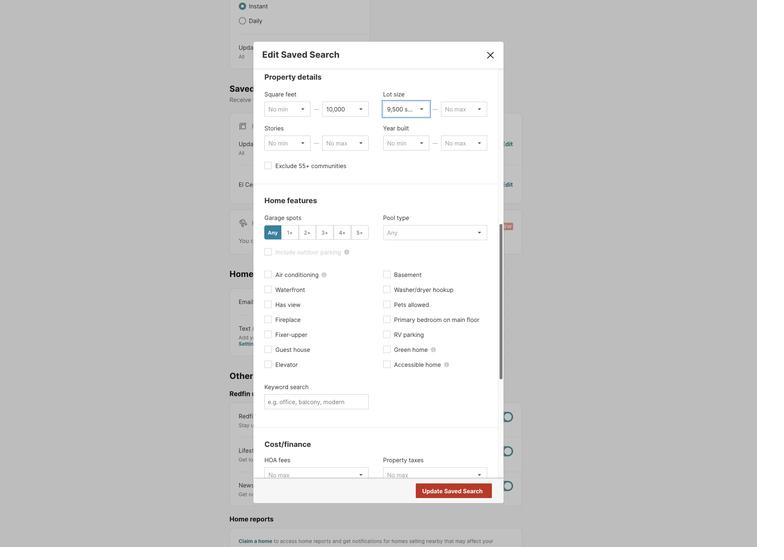 Task type: describe. For each thing, give the bounding box(es) containing it.
selling
[[409, 538, 425, 545]]

how
[[352, 422, 362, 429]]

2 the from the left
[[331, 491, 339, 498]]

notifications inside 'saved searches receive timely notifications based on your preferred search filters.'
[[271, 96, 305, 104]]

1 all from the top
[[239, 53, 245, 60]]

0 vertical spatial reports
[[250, 516, 274, 523]]

1 types from the top
[[261, 44, 276, 51]]

emails for other emails
[[255, 371, 282, 381]]

lot
[[383, 91, 392, 98]]

affect
[[467, 538, 481, 545]]

redfin inside newsletter from my agent get notified about the latest trends in the real estate market from your local redfin agent.
[[423, 491, 438, 498]]

4+ radio
[[334, 225, 351, 240]]

0 vertical spatial update
[[239, 44, 259, 51]]

searches inside 'saved searches receive timely notifications based on your preferred search filters.'
[[257, 84, 295, 94]]

timely
[[253, 96, 270, 104]]

primary
[[394, 316, 415, 324]]

local inside lifestyle & tips get local insights, home improvement tips, style and design resources.
[[249, 457, 260, 463]]

emails for no emails
[[455, 181, 472, 188]]

1
[[279, 181, 282, 188]]

2 update types all from the top
[[239, 141, 276, 156]]

1 vertical spatial a
[[254, 538, 257, 545]]

text
[[239, 325, 251, 332]]

a inside redfin news stay up to date on redfin's tools and features, how to buy or sell a home, and connect with an agent.
[[396, 422, 399, 429]]

receive
[[230, 96, 251, 104]]

on for news
[[277, 422, 283, 429]]

feet
[[286, 91, 296, 98]]

newsletter from my agent get notified about the latest trends in the real estate market from your local redfin agent.
[[239, 482, 455, 498]]

0 horizontal spatial in
[[299, 334, 303, 341]]

edit saved search dialog
[[253, 42, 504, 548]]

saved up property details
[[281, 49, 308, 60]]

tools
[[305, 422, 317, 429]]

hookup
[[433, 286, 454, 294]]

— for stories
[[314, 140, 319, 146]]

add
[[239, 334, 248, 341]]

property for property details
[[264, 73, 296, 82]]

2+ radio
[[299, 225, 316, 240]]

searching
[[344, 237, 371, 245]]

pool type
[[383, 214, 409, 222]]

redfin updates
[[230, 390, 278, 398]]

taxes
[[409, 457, 424, 464]]

size
[[394, 91, 405, 98]]

estimate.
[[239, 546, 261, 548]]

and inside lifestyle & tips get local insights, home improvement tips, style and design resources.
[[356, 457, 365, 463]]

number
[[279, 334, 297, 341]]

in inside newsletter from my agent get notified about the latest trends in the real estate market from your local redfin agent.
[[325, 491, 329, 498]]

sale
[[265, 123, 280, 130]]

search inside 'saved searches receive timely notifications based on your preferred search filters.'
[[375, 96, 394, 104]]

redfin news stay up to date on redfin's tools and features, how to buy or sell a home, and connect with an agent.
[[239, 413, 483, 429]]

edit for the edit button for update types
[[502, 141, 513, 148]]

square feet
[[264, 91, 296, 98]]

no for no results
[[453, 488, 461, 496]]

Daily radio
[[239, 17, 246, 25]]

rentals
[[382, 237, 400, 245]]

search for update saved search
[[463, 488, 483, 495]]

Instant radio
[[239, 3, 246, 10]]

built
[[397, 125, 409, 132]]

1 horizontal spatial parking
[[403, 331, 424, 339]]

access
[[280, 538, 297, 545]]

no for no emails
[[445, 181, 453, 188]]

pool
[[383, 214, 395, 222]]

1+ radio
[[281, 225, 299, 240]]

view
[[288, 301, 301, 309]]

spots
[[286, 214, 301, 222]]

search for edit saved search
[[310, 49, 340, 60]]

reports inside "to access home reports and get notifications for homes selling nearby that may affect your estimate."
[[313, 538, 331, 545]]

garage
[[264, 214, 285, 222]]

1+
[[287, 230, 293, 236]]

for for searching
[[372, 237, 380, 245]]

has view
[[275, 301, 301, 309]]

edit button for update types
[[502, 140, 513, 156]]

and right tools on the left bottom of page
[[319, 422, 328, 429]]

4+
[[339, 230, 346, 236]]

edit for edit saved search
[[262, 49, 279, 60]]

details
[[297, 73, 322, 82]]

1 the from the left
[[284, 491, 292, 498]]

stay
[[239, 422, 249, 429]]

home for home tours
[[230, 269, 254, 279]]

rv
[[394, 331, 402, 339]]

date
[[265, 422, 276, 429]]

account
[[304, 334, 325, 341]]

communities
[[311, 162, 346, 170]]

update inside button
[[422, 488, 443, 495]]

1 update types all from the top
[[239, 44, 276, 60]]

accessible
[[394, 361, 424, 369]]

elevator
[[275, 361, 298, 369]]

exclude 55+ communities
[[275, 162, 346, 170]]

your inside "to access home reports and get notifications for homes selling nearby that may affect your estimate."
[[483, 538, 493, 545]]

you
[[239, 237, 249, 245]]

based
[[307, 96, 324, 104]]

estate
[[351, 491, 366, 498]]

3+
[[322, 230, 328, 236]]

for for notifications
[[384, 538, 390, 545]]

redfin for redfin updates
[[230, 390, 250, 398]]

year built
[[383, 125, 409, 132]]

sell
[[387, 422, 395, 429]]

you can create saved searches while searching for rentals .
[[239, 237, 402, 245]]

up
[[251, 422, 257, 429]]

text (sms)
[[239, 325, 269, 332]]

home for home features
[[264, 196, 285, 205]]

air conditioning
[[275, 271, 319, 279]]

0 vertical spatial parking
[[321, 249, 341, 256]]

create
[[262, 237, 280, 245]]

account settings
[[239, 334, 325, 347]]

primary bedroom on main floor
[[394, 316, 479, 324]]

with
[[448, 422, 459, 429]]

saved down 1+
[[281, 237, 299, 245]]

home features
[[264, 196, 317, 205]]

saved inside button
[[444, 488, 462, 495]]

2 horizontal spatial to
[[363, 422, 368, 429]]

instant
[[249, 3, 268, 10]]

real
[[340, 491, 349, 498]]

get
[[343, 538, 351, 545]]

option group inside edit saved search dialog
[[264, 225, 368, 240]]

insights,
[[261, 457, 282, 463]]

on for searches
[[325, 96, 332, 104]]

for for for rent
[[252, 220, 263, 227]]

while
[[328, 237, 342, 245]]

get inside lifestyle & tips get local insights, home improvement tips, style and design resources.
[[239, 457, 247, 463]]

5+ radio
[[351, 225, 368, 240]]

market
[[367, 491, 384, 498]]

accessible home
[[394, 361, 441, 369]]

news
[[258, 413, 273, 420]]

2 types from the top
[[261, 141, 276, 148]]

home tours
[[230, 269, 277, 279]]

phone
[[262, 334, 277, 341]]



Task type: locate. For each thing, give the bounding box(es) containing it.
edit for the edit button corresponding to no emails
[[502, 181, 513, 188]]

1 vertical spatial notifications
[[352, 538, 382, 545]]

for left rent
[[252, 220, 263, 227]]

to
[[258, 422, 263, 429], [363, 422, 368, 429], [274, 538, 279, 545]]

house
[[293, 346, 310, 354]]

0 horizontal spatial a
[[254, 538, 257, 545]]

1 vertical spatial local
[[410, 491, 421, 498]]

to inside "to access home reports and get notifications for homes selling nearby that may affect your estimate."
[[274, 538, 279, 545]]

0 vertical spatial from
[[271, 482, 283, 489]]

0 vertical spatial all
[[239, 53, 245, 60]]

test
[[266, 181, 278, 188]]

home down test
[[264, 196, 285, 205]]

55+
[[299, 162, 310, 170]]

types
[[261, 44, 276, 51], [261, 141, 276, 148]]

1 get from the top
[[239, 457, 247, 463]]

1 horizontal spatial property
[[383, 457, 407, 464]]

0 vertical spatial search
[[375, 96, 394, 104]]

stories
[[264, 125, 284, 132]]

an
[[460, 422, 466, 429]]

your up the settings
[[250, 334, 261, 341]]

1 vertical spatial emails
[[255, 371, 282, 381]]

square
[[264, 91, 284, 98]]

washer/dryer
[[394, 286, 431, 294]]

redfin for redfin news stay up to date on redfin's tools and features, how to buy or sell a home, and connect with an agent.
[[239, 413, 256, 420]]

0 horizontal spatial from
[[271, 482, 283, 489]]

no
[[445, 181, 453, 188], [453, 488, 461, 496]]

keyword search
[[264, 384, 309, 391]]

features,
[[329, 422, 350, 429]]

to left buy
[[363, 422, 368, 429]]

1 vertical spatial edit button
[[502, 180, 513, 189]]

bedroom
[[417, 316, 442, 324]]

saved left results
[[444, 488, 462, 495]]

1 vertical spatial search
[[290, 384, 309, 391]]

email
[[239, 298, 253, 306]]

redfin inside redfin news stay up to date on redfin's tools and features, how to buy or sell a home, and connect with an agent.
[[239, 413, 256, 420]]

1 horizontal spatial on
[[325, 96, 332, 104]]

washer/dryer hookup
[[394, 286, 454, 294]]

get down the lifestyle
[[239, 457, 247, 463]]

updates
[[252, 390, 278, 398]]

air
[[275, 271, 283, 279]]

0 vertical spatial types
[[261, 44, 276, 51]]

1 vertical spatial update types all
[[239, 141, 276, 156]]

hoa
[[264, 457, 277, 464]]

home up the accessible home
[[412, 346, 428, 354]]

type
[[397, 214, 409, 222]]

from right the market
[[385, 491, 397, 498]]

or
[[380, 422, 385, 429]]

2 vertical spatial redfin
[[423, 491, 438, 498]]

lifestyle
[[239, 447, 262, 455]]

connect
[[427, 422, 447, 429]]

1 horizontal spatial the
[[331, 491, 339, 498]]

0 vertical spatial no
[[445, 181, 453, 188]]

0 vertical spatial edit
[[262, 49, 279, 60]]

update types all down for sale
[[239, 141, 276, 156]]

0 vertical spatial for
[[252, 123, 263, 130]]

1 vertical spatial reports
[[313, 538, 331, 545]]

1 horizontal spatial reports
[[313, 538, 331, 545]]

0 horizontal spatial agent.
[[440, 491, 455, 498]]

home up claim
[[230, 516, 248, 523]]

reports left get
[[313, 538, 331, 545]]

other emails
[[230, 371, 282, 381]]

for
[[372, 237, 380, 245], [384, 538, 390, 545]]

edit saved search
[[262, 49, 340, 60]]

green home
[[394, 346, 428, 354]]

1 vertical spatial property
[[383, 457, 407, 464]]

home inside lifestyle & tips get local insights, home improvement tips, style and design resources.
[[283, 457, 297, 463]]

on inside 'saved searches receive timely notifications based on your preferred search filters.'
[[325, 96, 332, 104]]

1 vertical spatial home
[[230, 269, 254, 279]]

1 vertical spatial update
[[239, 141, 259, 148]]

include outdoor parking
[[275, 249, 341, 256]]

results
[[463, 488, 482, 496]]

0 horizontal spatial emails
[[255, 371, 282, 381]]

0 vertical spatial notifications
[[271, 96, 305, 104]]

style
[[343, 457, 354, 463]]

in right trends
[[325, 491, 329, 498]]

1 horizontal spatial search
[[375, 96, 394, 104]]

and
[[319, 422, 328, 429], [417, 422, 426, 429], [356, 457, 365, 463], [332, 538, 341, 545]]

None checkbox
[[490, 412, 513, 422], [490, 447, 513, 457], [490, 481, 513, 491], [490, 412, 513, 422], [490, 447, 513, 457], [490, 481, 513, 491]]

saved up receive
[[230, 84, 255, 94]]

1 vertical spatial for
[[252, 220, 263, 227]]

and right home,
[[417, 422, 426, 429]]

0 vertical spatial redfin
[[230, 390, 250, 398]]

1 vertical spatial in
[[325, 491, 329, 498]]

2 vertical spatial update
[[422, 488, 443, 495]]

about
[[269, 491, 282, 498]]

— for year built
[[433, 140, 438, 146]]

the left real
[[331, 491, 339, 498]]

1 horizontal spatial searches
[[300, 237, 326, 245]]

1 vertical spatial parking
[[403, 331, 424, 339]]

from up about
[[271, 482, 283, 489]]

2 get from the top
[[239, 491, 247, 498]]

home for home reports
[[230, 516, 248, 523]]

2+
[[304, 230, 311, 236]]

your inside 'saved searches receive timely notifications based on your preferred search filters.'
[[334, 96, 346, 104]]

2 vertical spatial home
[[230, 516, 248, 523]]

all
[[239, 53, 245, 60], [239, 150, 245, 156]]

fireplace
[[275, 316, 301, 324]]

1 horizontal spatial notifications
[[352, 538, 382, 545]]

0 horizontal spatial for
[[372, 237, 380, 245]]

0 horizontal spatial on
[[277, 422, 283, 429]]

2 vertical spatial on
[[277, 422, 283, 429]]

the down my
[[284, 491, 292, 498]]

notifications down property details
[[271, 96, 305, 104]]

list box
[[264, 102, 311, 117], [322, 102, 368, 117], [383, 102, 429, 117], [441, 102, 487, 117], [264, 136, 311, 151], [322, 136, 368, 151], [383, 136, 429, 151], [441, 136, 487, 151], [383, 225, 487, 240], [264, 468, 368, 483], [383, 468, 487, 483]]

design
[[366, 457, 382, 463]]

get inside newsletter from my agent get notified about the latest trends in the real estate market from your local redfin agent.
[[239, 491, 247, 498]]

0 vertical spatial property
[[264, 73, 296, 82]]

notifications
[[271, 96, 305, 104], [352, 538, 382, 545]]

on right based
[[325, 96, 332, 104]]

0 vertical spatial home
[[264, 196, 285, 205]]

tips,
[[331, 457, 341, 463]]

agent
[[295, 482, 311, 489]]

for left rentals
[[372, 237, 380, 245]]

property
[[264, 73, 296, 82], [383, 457, 407, 464]]

the
[[284, 491, 292, 498], [331, 491, 339, 498]]

to right "up"
[[258, 422, 263, 429]]

update saved search button
[[416, 484, 492, 499]]

for for for sale
[[252, 123, 263, 130]]

and right 'style'
[[356, 457, 365, 463]]

property for property taxes
[[383, 457, 407, 464]]

buy
[[370, 422, 379, 429]]

notifications inside "to access home reports and get notifications for homes selling nearby that may affect your estimate."
[[352, 538, 382, 545]]

has
[[275, 301, 286, 309]]

get down newsletter
[[239, 491, 247, 498]]

update down for sale
[[239, 141, 259, 148]]

1 horizontal spatial for
[[384, 538, 390, 545]]

1 edit button from the top
[[502, 140, 513, 156]]

home reports
[[230, 516, 274, 523]]

home inside "to access home reports and get notifications for homes selling nearby that may affect your estimate."
[[298, 538, 312, 545]]

1 horizontal spatial no
[[453, 488, 461, 496]]

0 vertical spatial local
[[249, 457, 260, 463]]

lifestyle & tips get local insights, home improvement tips, style and design resources.
[[239, 447, 409, 463]]

0 horizontal spatial no
[[445, 181, 453, 188]]

1 vertical spatial no
[[453, 488, 461, 496]]

0 vertical spatial in
[[299, 334, 303, 341]]

your right the market
[[398, 491, 409, 498]]

local
[[249, 457, 260, 463], [410, 491, 421, 498]]

el
[[239, 181, 244, 188]]

garage spots
[[264, 214, 301, 222]]

reports up claim a home link
[[250, 516, 274, 523]]

guest
[[275, 346, 292, 354]]

agent. left results
[[440, 491, 455, 498]]

2 edit button from the top
[[502, 180, 513, 189]]

1 vertical spatial edit
[[502, 141, 513, 148]]

property right design
[[383, 457, 407, 464]]

main
[[452, 316, 465, 324]]

claim
[[239, 538, 253, 545]]

1 for from the top
[[252, 123, 263, 130]]

claim a home
[[239, 538, 272, 545]]

for rent
[[252, 220, 280, 227]]

all up el
[[239, 150, 245, 156]]

0 vertical spatial agent.
[[467, 422, 483, 429]]

all down the daily option
[[239, 53, 245, 60]]

option group containing any
[[264, 225, 368, 240]]

1 horizontal spatial from
[[385, 491, 397, 498]]

green
[[394, 346, 411, 354]]

in
[[299, 334, 303, 341], [325, 491, 329, 498]]

preferred
[[348, 96, 374, 104]]

0 vertical spatial a
[[396, 422, 399, 429]]

for left sale
[[252, 123, 263, 130]]

for inside "to access home reports and get notifications for homes selling nearby that may affect your estimate."
[[384, 538, 390, 545]]

pets allowed
[[394, 301, 429, 309]]

Any radio
[[264, 225, 282, 240]]

for left "homes"
[[384, 538, 390, 545]]

local inside newsletter from my agent get notified about the latest trends in the real estate market from your local redfin agent.
[[410, 491, 421, 498]]

1 vertical spatial redfin
[[239, 413, 256, 420]]

0 horizontal spatial parking
[[321, 249, 341, 256]]

0 vertical spatial for
[[372, 237, 380, 245]]

search left filters.
[[375, 96, 394, 104]]

on inside edit saved search dialog
[[443, 316, 450, 324]]

1 horizontal spatial search
[[463, 488, 483, 495]]

account settings link
[[239, 334, 325, 347]]

search inside button
[[463, 488, 483, 495]]

keyword
[[264, 384, 288, 391]]

your inside newsletter from my agent get notified about the latest trends in the real estate market from your local redfin agent.
[[398, 491, 409, 498]]

home right 'accessible'
[[426, 361, 441, 369]]

0 vertical spatial emails
[[455, 181, 472, 188]]

— for square feet
[[314, 106, 319, 112]]

rv parking
[[394, 331, 424, 339]]

2 all from the top
[[239, 150, 245, 156]]

search up "e.g. office, balcony, modern" text box at left bottom
[[290, 384, 309, 391]]

other
[[230, 371, 253, 381]]

1 horizontal spatial to
[[274, 538, 279, 545]]

1 vertical spatial all
[[239, 150, 245, 156]]

redfin
[[230, 390, 250, 398], [239, 413, 256, 420], [423, 491, 438, 498]]

property up square feet
[[264, 73, 296, 82]]

1 vertical spatial for
[[384, 538, 390, 545]]

home up estimate.
[[258, 538, 272, 545]]

0 vertical spatial on
[[325, 96, 332, 104]]

agent. right an
[[467, 422, 483, 429]]

home left the tours
[[230, 269, 254, 279]]

year
[[383, 125, 395, 132]]

0 horizontal spatial to
[[258, 422, 263, 429]]

0 vertical spatial searches
[[257, 84, 295, 94]]

1 vertical spatial on
[[443, 316, 450, 324]]

parking up green home
[[403, 331, 424, 339]]

types down stories
[[261, 141, 276, 148]]

local down taxes at the bottom right
[[410, 491, 421, 498]]

update types all down daily
[[239, 44, 276, 60]]

0 horizontal spatial reports
[[250, 516, 274, 523]]

0 horizontal spatial search
[[310, 49, 340, 60]]

no inside button
[[453, 488, 461, 496]]

edit saved search element
[[262, 49, 477, 60]]

types down daily
[[261, 44, 276, 51]]

0 vertical spatial get
[[239, 457, 247, 463]]

agent. inside redfin news stay up to date on redfin's tools and features, how to buy or sell a home, and connect with an agent.
[[467, 422, 483, 429]]

1 horizontal spatial a
[[396, 422, 399, 429]]

0 vertical spatial update types all
[[239, 44, 276, 60]]

searches down 2+
[[300, 237, 326, 245]]

no results
[[453, 488, 482, 496]]

— for lot size
[[433, 106, 438, 112]]

3+ radio
[[316, 225, 334, 240]]

update
[[239, 44, 259, 51], [239, 141, 259, 148], [422, 488, 443, 495]]

parking down while
[[321, 249, 341, 256]]

0 horizontal spatial property
[[264, 73, 296, 82]]

0 horizontal spatial search
[[290, 384, 309, 391]]

1 horizontal spatial in
[[325, 491, 329, 498]]

2 vertical spatial edit
[[502, 181, 513, 188]]

for
[[252, 123, 263, 130], [252, 220, 263, 227]]

a up estimate.
[[254, 538, 257, 545]]

filters.
[[396, 96, 413, 104]]

1 vertical spatial agent.
[[440, 491, 455, 498]]

and left get
[[332, 538, 341, 545]]

cerrito
[[245, 181, 264, 188]]

1 vertical spatial searches
[[300, 237, 326, 245]]

your left preferred
[[334, 96, 346, 104]]

0 horizontal spatial searches
[[257, 84, 295, 94]]

1 horizontal spatial emails
[[455, 181, 472, 188]]

searches up timely
[[257, 84, 295, 94]]

homes
[[392, 538, 408, 545]]

improvement
[[298, 457, 330, 463]]

update left no results
[[422, 488, 443, 495]]

on right date
[[277, 422, 283, 429]]

agent. inside newsletter from my agent get notified about the latest trends in the real estate market from your local redfin agent.
[[440, 491, 455, 498]]

2 horizontal spatial on
[[443, 316, 450, 324]]

update down the daily option
[[239, 44, 259, 51]]

tips
[[269, 447, 279, 455]]

home right access
[[298, 538, 312, 545]]

exclude
[[275, 162, 297, 170]]

1 vertical spatial from
[[385, 491, 397, 498]]

0 vertical spatial edit button
[[502, 140, 513, 156]]

edit button for no emails
[[502, 180, 513, 189]]

allowed
[[408, 301, 429, 309]]

fees
[[279, 457, 290, 464]]

home down cost/finance
[[283, 457, 297, 463]]

2 for from the top
[[252, 220, 263, 227]]

1 vertical spatial search
[[463, 488, 483, 495]]

your right the affect
[[483, 538, 493, 545]]

and inside "to access home reports and get notifications for homes selling nearby that may affect your estimate."
[[332, 538, 341, 545]]

0 horizontal spatial notifications
[[271, 96, 305, 104]]

1 horizontal spatial agent.
[[467, 422, 483, 429]]

guest house
[[275, 346, 310, 354]]

&
[[264, 447, 267, 455]]

1 horizontal spatial local
[[410, 491, 421, 498]]

local down the lifestyle
[[249, 457, 260, 463]]

latest
[[293, 491, 307, 498]]

0 horizontal spatial local
[[249, 457, 260, 463]]

1 vertical spatial types
[[261, 141, 276, 148]]

option group
[[264, 225, 368, 240]]

search
[[310, 49, 340, 60], [463, 488, 483, 495]]

to left access
[[274, 538, 279, 545]]

e.g. office, balcony, modern text field
[[268, 399, 365, 406]]

.
[[400, 237, 402, 245]]

home inside edit saved search dialog
[[264, 196, 285, 205]]

on inside redfin news stay up to date on redfin's tools and features, how to buy or sell a home, and connect with an agent.
[[277, 422, 283, 429]]

notifications right get
[[352, 538, 382, 545]]

0 horizontal spatial the
[[284, 491, 292, 498]]

get
[[239, 457, 247, 463], [239, 491, 247, 498]]

0 vertical spatial search
[[310, 49, 340, 60]]

1 vertical spatial get
[[239, 491, 247, 498]]

in up house
[[299, 334, 303, 341]]

search inside dialog
[[290, 384, 309, 391]]

—
[[314, 106, 319, 112], [433, 106, 438, 112], [314, 140, 319, 146], [433, 140, 438, 146]]

on left main
[[443, 316, 450, 324]]

saved inside 'saved searches receive timely notifications based on your preferred search filters.'
[[230, 84, 255, 94]]

fixer-
[[275, 331, 291, 339]]

a right sell
[[396, 422, 399, 429]]

edit inside dialog
[[262, 49, 279, 60]]



Task type: vqa. For each thing, say whether or not it's contained in the screenshot.
second Unlikely
no



